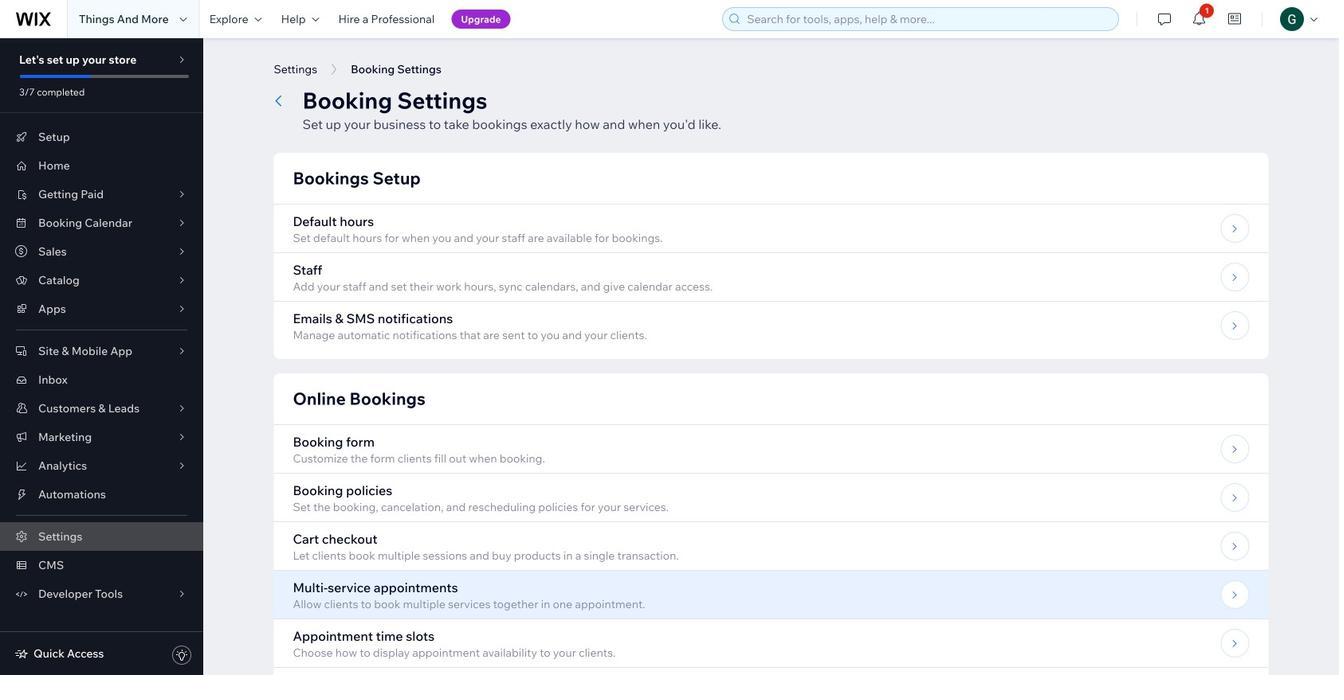 Task type: locate. For each thing, give the bounding box(es) containing it.
sidebar element
[[0, 38, 203, 676]]



Task type: vqa. For each thing, say whether or not it's contained in the screenshot.
money
no



Task type: describe. For each thing, give the bounding box(es) containing it.
Search for tools, apps, help & more... field
[[742, 8, 1114, 30]]



